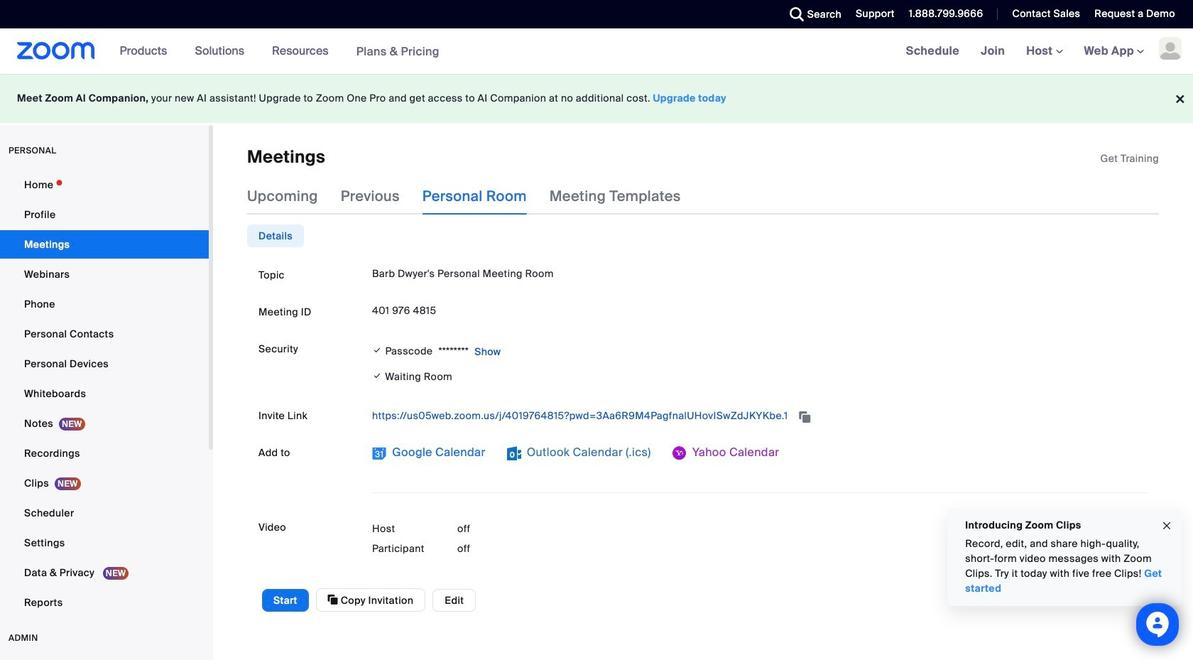 Task type: vqa. For each thing, say whether or not it's contained in the screenshot.
topmost (Old-
no



Task type: describe. For each thing, give the bounding box(es) containing it.
personal menu menu
[[0, 171, 209, 618]]

checked image
[[372, 369, 383, 384]]

zoom logo image
[[17, 42, 95, 60]]

add to google calendar image
[[372, 447, 387, 461]]

checked image
[[372, 343, 383, 358]]

tabs of meeting tab list
[[247, 178, 704, 215]]



Task type: locate. For each thing, give the bounding box(es) containing it.
tab list
[[247, 225, 304, 248]]

close image
[[1162, 518, 1173, 534]]

banner
[[0, 28, 1194, 75]]

1 vertical spatial application
[[372, 405, 1148, 427]]

copy image
[[328, 594, 338, 606]]

product information navigation
[[109, 28, 450, 75]]

footer
[[0, 74, 1194, 123]]

add to yahoo calendar image
[[673, 447, 687, 461]]

meetings navigation
[[896, 28, 1194, 75]]

tab
[[247, 225, 304, 248]]

profile picture image
[[1160, 37, 1182, 60]]

application
[[1101, 151, 1160, 166], [372, 405, 1148, 427]]

0 vertical spatial application
[[1101, 151, 1160, 166]]

add to outlook calendar (.ics) image
[[507, 447, 521, 461]]



